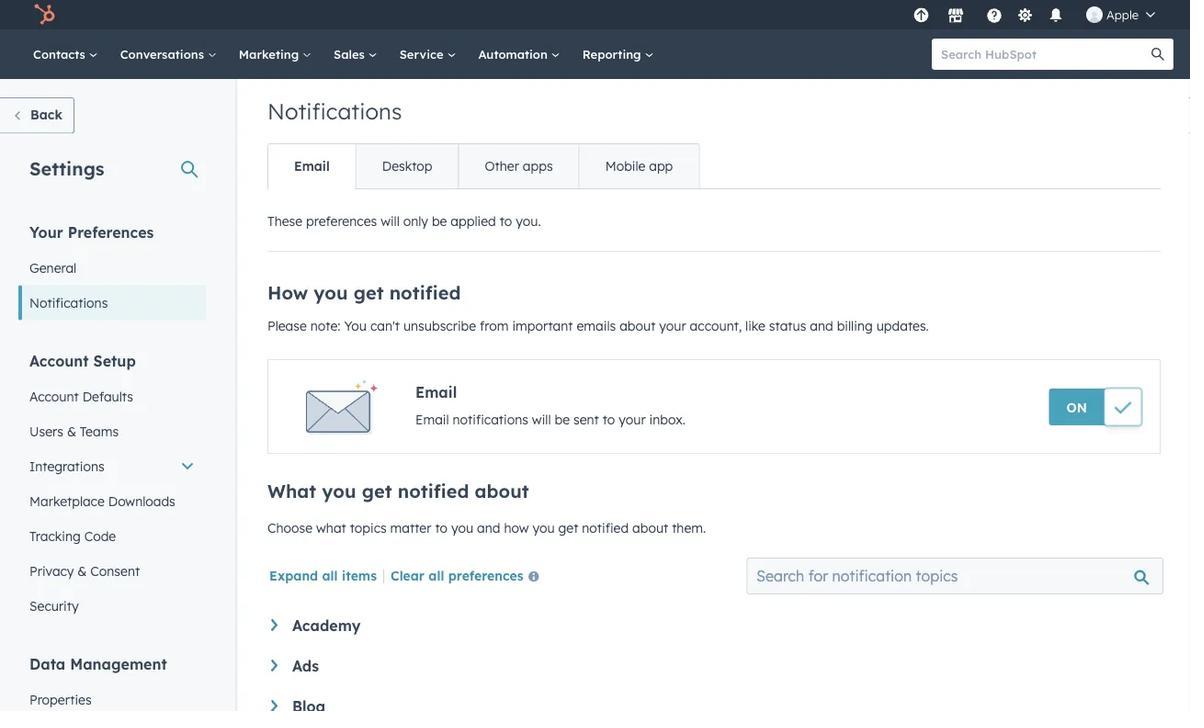 Task type: locate. For each thing, give the bounding box(es) containing it.
caret image down caret icon
[[271, 700, 278, 711]]

0 vertical spatial notified
[[389, 281, 461, 304]]

general
[[29, 260, 77, 276]]

be
[[432, 213, 447, 229], [555, 412, 570, 428]]

about up the how
[[475, 480, 529, 503]]

2 vertical spatial to
[[435, 520, 448, 536]]

sales link
[[323, 29, 389, 79]]

about right emails at the top of page
[[620, 318, 656, 334]]

2 account from the top
[[29, 388, 79, 404]]

sent
[[574, 412, 599, 428]]

1 vertical spatial get
[[362, 480, 392, 503]]

contacts link
[[22, 29, 109, 79]]

1 horizontal spatial all
[[429, 567, 444, 583]]

2 vertical spatial email
[[415, 412, 449, 428]]

get for how you get notified
[[362, 480, 392, 503]]

2 caret image from the top
[[271, 700, 278, 711]]

notified left them. at the bottom right
[[582, 520, 629, 536]]

your left account,
[[659, 318, 686, 334]]

clear all preferences
[[391, 567, 524, 583]]

preferences right these
[[306, 213, 377, 229]]

academy
[[292, 617, 361, 635]]

& right users at bottom
[[67, 423, 76, 439]]

to right the sent
[[603, 412, 615, 428]]

hubspot link
[[22, 4, 69, 26]]

get for notifications
[[354, 281, 384, 304]]

1 account from the top
[[29, 352, 89, 370]]

0 vertical spatial and
[[810, 318, 834, 334]]

security link
[[18, 589, 206, 624]]

integrations button
[[18, 449, 206, 484]]

will for only
[[381, 213, 400, 229]]

0 vertical spatial preferences
[[306, 213, 377, 229]]

how you get notified
[[267, 281, 461, 304]]

1 horizontal spatial preferences
[[448, 567, 524, 583]]

notifications down sales
[[267, 97, 402, 125]]

will left the sent
[[532, 412, 551, 428]]

marketplaces button
[[937, 0, 975, 29]]

and left the how
[[477, 520, 500, 536]]

will left only
[[381, 213, 400, 229]]

expand
[[269, 567, 318, 583]]

to left you.
[[500, 213, 512, 229]]

1 caret image from the top
[[271, 620, 278, 631]]

0 horizontal spatial &
[[67, 423, 76, 439]]

navigation
[[267, 143, 700, 189]]

unsubscribe
[[403, 318, 476, 334]]

apple menu
[[908, 0, 1168, 29]]

tracking
[[29, 528, 81, 544]]

will
[[381, 213, 400, 229], [532, 412, 551, 428]]

your preferences element
[[18, 222, 206, 320]]

2 vertical spatial get
[[558, 520, 579, 536]]

you
[[344, 318, 367, 334]]

email up these
[[294, 158, 330, 174]]

to
[[500, 213, 512, 229], [603, 412, 615, 428], [435, 520, 448, 536]]

email button
[[268, 144, 355, 188]]

marketplace downloads
[[29, 493, 175, 509]]

1 vertical spatial will
[[532, 412, 551, 428]]

notified for how you get notified
[[398, 480, 469, 503]]

1 horizontal spatial &
[[78, 563, 87, 579]]

search button
[[1143, 39, 1174, 70]]

users
[[29, 423, 63, 439]]

get up topics
[[362, 480, 392, 503]]

about
[[620, 318, 656, 334], [475, 480, 529, 503], [632, 520, 669, 536]]

notified up unsubscribe
[[389, 281, 461, 304]]

privacy & consent
[[29, 563, 140, 579]]

you.
[[516, 213, 541, 229]]

1 vertical spatial &
[[78, 563, 87, 579]]

0 vertical spatial account
[[29, 352, 89, 370]]

1 horizontal spatial notifications
[[267, 97, 402, 125]]

data management element
[[18, 654, 206, 711]]

1 horizontal spatial to
[[500, 213, 512, 229]]

Search for notification topics search field
[[747, 558, 1164, 595]]

navigation containing email
[[267, 143, 700, 189]]

1 vertical spatial preferences
[[448, 567, 524, 583]]

all inside button
[[429, 567, 444, 583]]

1 vertical spatial notified
[[398, 480, 469, 503]]

mobile
[[605, 158, 646, 174]]

1 vertical spatial and
[[477, 520, 500, 536]]

how
[[504, 520, 529, 536]]

privacy & consent link
[[18, 554, 206, 589]]

marketing
[[239, 46, 302, 62]]

and
[[810, 318, 834, 334], [477, 520, 500, 536]]

about left them. at the bottom right
[[632, 520, 669, 536]]

your
[[659, 318, 686, 334], [619, 412, 646, 428]]

1 horizontal spatial be
[[555, 412, 570, 428]]

all left items
[[322, 567, 338, 583]]

email inside button
[[294, 158, 330, 174]]

0 horizontal spatial will
[[381, 213, 400, 229]]

marketing link
[[228, 29, 323, 79]]

notified up the 'matter'
[[398, 480, 469, 503]]

will for be
[[532, 412, 551, 428]]

1 all from the left
[[322, 567, 338, 583]]

and left billing
[[810, 318, 834, 334]]

only
[[403, 213, 428, 229]]

1 vertical spatial caret image
[[271, 700, 278, 711]]

0 vertical spatial &
[[67, 423, 76, 439]]

hubspot image
[[33, 4, 55, 26]]

be left the sent
[[555, 412, 570, 428]]

0 horizontal spatial to
[[435, 520, 448, 536]]

1 vertical spatial notifications
[[29, 295, 108, 311]]

how
[[267, 281, 308, 304]]

1 vertical spatial your
[[619, 412, 646, 428]]

clear all preferences button
[[391, 566, 547, 588]]

code
[[84, 528, 116, 544]]

downloads
[[108, 493, 175, 509]]

preferences
[[306, 213, 377, 229], [448, 567, 524, 583]]

0 vertical spatial caret image
[[271, 620, 278, 631]]

inbox.
[[650, 412, 686, 428]]

1 horizontal spatial will
[[532, 412, 551, 428]]

applied
[[451, 213, 496, 229]]

1 vertical spatial be
[[555, 412, 570, 428]]

get
[[354, 281, 384, 304], [362, 480, 392, 503], [558, 520, 579, 536]]

account defaults
[[29, 388, 133, 404]]

1 vertical spatial about
[[475, 480, 529, 503]]

caret image up caret icon
[[271, 620, 278, 631]]

0 horizontal spatial notifications
[[29, 295, 108, 311]]

account,
[[690, 318, 742, 334]]

notifications down general
[[29, 295, 108, 311]]

like
[[746, 318, 766, 334]]

1 horizontal spatial and
[[810, 318, 834, 334]]

choose
[[267, 520, 313, 536]]

get right the how
[[558, 520, 579, 536]]

desktop
[[382, 158, 433, 174]]

bob builder image
[[1087, 6, 1103, 23]]

2 all from the left
[[429, 567, 444, 583]]

sales
[[334, 46, 368, 62]]

0 horizontal spatial and
[[477, 520, 500, 536]]

marketplace downloads link
[[18, 484, 206, 519]]

1 vertical spatial account
[[29, 388, 79, 404]]

&
[[67, 423, 76, 439], [78, 563, 87, 579]]

0 vertical spatial will
[[381, 213, 400, 229]]

teams
[[80, 423, 119, 439]]

security
[[29, 598, 79, 614]]

conversations
[[120, 46, 208, 62]]

0 vertical spatial email
[[294, 158, 330, 174]]

your left inbox.
[[619, 412, 646, 428]]

0 vertical spatial be
[[432, 213, 447, 229]]

back link
[[0, 97, 74, 134]]

email left notifications
[[415, 412, 449, 428]]

notified
[[389, 281, 461, 304], [398, 480, 469, 503], [582, 520, 629, 536]]

all for expand
[[322, 567, 338, 583]]

you
[[314, 281, 348, 304], [322, 480, 356, 503], [451, 520, 474, 536], [533, 520, 555, 536]]

topics
[[350, 520, 387, 536]]

notifications image
[[1048, 8, 1064, 25]]

caret image
[[271, 620, 278, 631], [271, 700, 278, 711]]

account for account defaults
[[29, 388, 79, 404]]

email
[[294, 158, 330, 174], [415, 383, 457, 402], [415, 412, 449, 428]]

1 vertical spatial email
[[415, 383, 457, 402]]

be right only
[[432, 213, 447, 229]]

what you get notified about
[[267, 480, 529, 503]]

you right the how
[[533, 520, 555, 536]]

preferences down "choose what topics matter to you and how you get notified about them."
[[448, 567, 524, 583]]

email up notifications
[[415, 383, 457, 402]]

0 horizontal spatial all
[[322, 567, 338, 583]]

get up you
[[354, 281, 384, 304]]

Search HubSpot search field
[[932, 39, 1157, 70]]

these
[[267, 213, 303, 229]]

account up the account defaults
[[29, 352, 89, 370]]

apple button
[[1075, 0, 1166, 29]]

these preferences will only be applied to you.
[[267, 213, 541, 229]]

& right "privacy"
[[78, 563, 87, 579]]

automation
[[478, 46, 551, 62]]

account inside account defaults link
[[29, 388, 79, 404]]

account up users at bottom
[[29, 388, 79, 404]]

all right clear
[[429, 567, 444, 583]]

to right the 'matter'
[[435, 520, 448, 536]]

tracking code
[[29, 528, 116, 544]]

1 horizontal spatial your
[[659, 318, 686, 334]]

2 horizontal spatial to
[[603, 412, 615, 428]]

0 vertical spatial get
[[354, 281, 384, 304]]

back
[[30, 107, 62, 123]]



Task type: vqa. For each thing, say whether or not it's contained in the screenshot.
"Marketing" Link
yes



Task type: describe. For each thing, give the bounding box(es) containing it.
marketplaces image
[[948, 8, 964, 25]]

notifications button
[[1041, 0, 1072, 29]]

important
[[512, 318, 573, 334]]

0 horizontal spatial your
[[619, 412, 646, 428]]

settings
[[29, 157, 104, 180]]

0 horizontal spatial be
[[432, 213, 447, 229]]

matter
[[390, 520, 432, 536]]

desktop button
[[355, 144, 458, 188]]

consent
[[90, 563, 140, 579]]

updates.
[[877, 318, 929, 334]]

on
[[1067, 399, 1087, 415]]

users & teams
[[29, 423, 119, 439]]

you up note:
[[314, 281, 348, 304]]

note:
[[310, 318, 341, 334]]

email notifications will be sent to your inbox.
[[415, 412, 686, 428]]

tracking code link
[[18, 519, 206, 554]]

privacy
[[29, 563, 74, 579]]

properties link
[[18, 683, 206, 711]]

0 vertical spatial about
[[620, 318, 656, 334]]

automation link
[[467, 29, 572, 79]]

preferences inside button
[[448, 567, 524, 583]]

service link
[[389, 29, 467, 79]]

status
[[769, 318, 807, 334]]

management
[[70, 655, 167, 673]]

academy button
[[271, 617, 1157, 635]]

mobile app
[[605, 158, 673, 174]]

clear
[[391, 567, 425, 583]]

expand all items button
[[269, 567, 377, 583]]

help image
[[986, 8, 1003, 25]]

items
[[342, 567, 377, 583]]

other
[[485, 158, 519, 174]]

account for account setup
[[29, 352, 89, 370]]

2 vertical spatial about
[[632, 520, 669, 536]]

apps
[[523, 158, 553, 174]]

please note: you can't unsubscribe from important emails about your account, like status and billing updates.
[[267, 318, 929, 334]]

ads
[[292, 657, 319, 676]]

caret image inside the academy dropdown button
[[271, 620, 278, 631]]

you up what
[[322, 480, 356, 503]]

integrations
[[29, 458, 105, 474]]

& for users
[[67, 423, 76, 439]]

defaults
[[82, 388, 133, 404]]

help button
[[979, 0, 1010, 29]]

2 vertical spatial notified
[[582, 520, 629, 536]]

your
[[29, 223, 63, 241]]

data management
[[29, 655, 167, 673]]

& for privacy
[[78, 563, 87, 579]]

0 horizontal spatial preferences
[[306, 213, 377, 229]]

choose what topics matter to you and how you get notified about them.
[[267, 520, 706, 536]]

caret image
[[271, 660, 278, 672]]

marketplace
[[29, 493, 105, 509]]

notifications inside your preferences element
[[29, 295, 108, 311]]

from
[[480, 318, 509, 334]]

notifications
[[453, 412, 529, 428]]

them.
[[672, 520, 706, 536]]

ads button
[[271, 657, 1157, 676]]

all for clear
[[429, 567, 444, 583]]

you up clear all preferences
[[451, 520, 474, 536]]

general link
[[18, 250, 206, 285]]

account setup
[[29, 352, 136, 370]]

upgrade image
[[913, 8, 930, 24]]

mobile app button
[[579, 144, 699, 188]]

can't
[[370, 318, 400, 334]]

conversations link
[[109, 29, 228, 79]]

users & teams link
[[18, 414, 206, 449]]

account setup element
[[18, 351, 206, 624]]

app
[[649, 158, 673, 174]]

service
[[400, 46, 447, 62]]

0 vertical spatial your
[[659, 318, 686, 334]]

settings link
[[1014, 5, 1037, 24]]

0 vertical spatial to
[[500, 213, 512, 229]]

1 vertical spatial to
[[603, 412, 615, 428]]

other apps
[[485, 158, 553, 174]]

properties
[[29, 692, 92, 708]]

what
[[267, 480, 316, 503]]

expand all items
[[269, 567, 377, 583]]

preferences
[[68, 223, 154, 241]]

notifications link
[[18, 285, 206, 320]]

upgrade link
[[910, 5, 933, 24]]

account defaults link
[[18, 379, 206, 414]]

contacts
[[33, 46, 89, 62]]

settings image
[[1017, 8, 1034, 24]]

setup
[[93, 352, 136, 370]]

what
[[316, 520, 346, 536]]

notified for notifications
[[389, 281, 461, 304]]

your preferences
[[29, 223, 154, 241]]

billing
[[837, 318, 873, 334]]

0 vertical spatial notifications
[[267, 97, 402, 125]]

search image
[[1152, 48, 1165, 61]]

other apps button
[[458, 144, 579, 188]]

please
[[267, 318, 307, 334]]

reporting
[[583, 46, 645, 62]]



